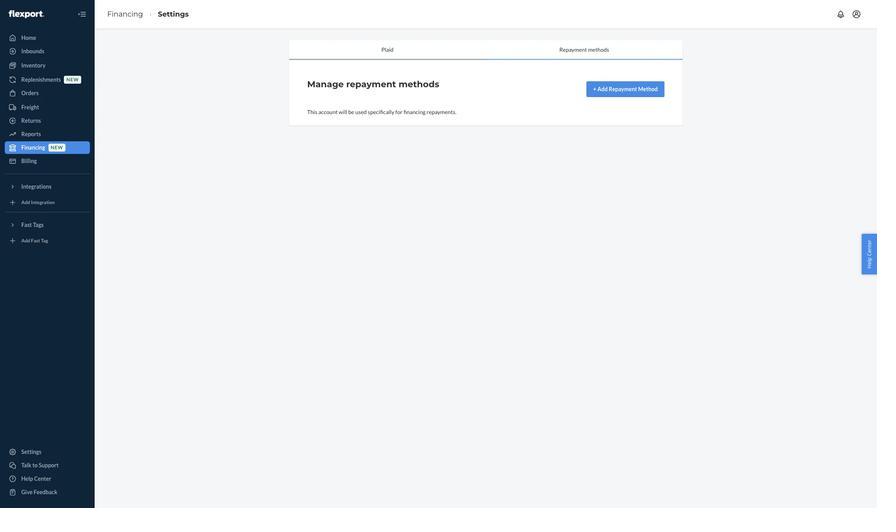 Task type: locate. For each thing, give the bounding box(es) containing it.
0 horizontal spatial repayment
[[560, 46, 588, 53]]

financing
[[107, 10, 143, 18], [21, 144, 45, 151]]

1 horizontal spatial financing
[[107, 10, 143, 18]]

1 horizontal spatial settings
[[158, 10, 189, 18]]

1 horizontal spatial help
[[867, 257, 874, 268]]

add
[[598, 86, 608, 92], [21, 200, 30, 205], [21, 238, 30, 244]]

specifically
[[368, 109, 395, 115]]

help
[[867, 257, 874, 268], [21, 475, 33, 482]]

fast inside add fast tag link
[[31, 238, 40, 244]]

give feedback
[[21, 489, 57, 495]]

manage repayment methods + add repayment method
[[308, 79, 658, 92]]

1 vertical spatial center
[[34, 475, 51, 482]]

0 horizontal spatial settings
[[21, 448, 41, 455]]

settings inside the breadcrumbs navigation
[[158, 10, 189, 18]]

0 horizontal spatial center
[[34, 475, 51, 482]]

close navigation image
[[77, 9, 87, 19]]

add for add integration
[[21, 200, 30, 205]]

settings link
[[158, 10, 189, 18], [5, 446, 90, 458]]

for
[[396, 109, 403, 115]]

1 vertical spatial financing
[[21, 144, 45, 151]]

1 vertical spatial methods
[[399, 79, 440, 90]]

0 vertical spatial financing
[[107, 10, 143, 18]]

0 horizontal spatial methods
[[399, 79, 440, 90]]

0 vertical spatial help
[[867, 257, 874, 268]]

fast left tags at top left
[[21, 221, 32, 228]]

orders
[[21, 90, 39, 96]]

1 horizontal spatial repayment
[[609, 86, 638, 92]]

0 horizontal spatial settings link
[[5, 446, 90, 458]]

repayment
[[560, 46, 588, 53], [609, 86, 638, 92]]

used
[[356, 109, 367, 115]]

1 vertical spatial help
[[21, 475, 33, 482]]

1 vertical spatial repayment
[[609, 86, 638, 92]]

open notifications image
[[837, 9, 846, 19]]

home link
[[5, 32, 90, 44]]

fast inside fast tags dropdown button
[[21, 221, 32, 228]]

returns
[[21, 117, 41, 124]]

1 vertical spatial help center
[[21, 475, 51, 482]]

returns link
[[5, 114, 90, 127]]

integrations button
[[5, 180, 90, 193]]

1 vertical spatial fast
[[31, 238, 40, 244]]

add left integration
[[21, 200, 30, 205]]

home
[[21, 34, 36, 41]]

give
[[21, 489, 33, 495]]

fast tags button
[[5, 219, 90, 231]]

help center
[[867, 240, 874, 268], [21, 475, 51, 482]]

0 vertical spatial repayment
[[560, 46, 588, 53]]

this
[[308, 109, 318, 115]]

0 vertical spatial fast
[[21, 221, 32, 228]]

center
[[867, 240, 874, 256], [34, 475, 51, 482]]

1 horizontal spatial center
[[867, 240, 874, 256]]

new down 'reports' link
[[51, 145, 63, 151]]

add down fast tags
[[21, 238, 30, 244]]

add fast tag
[[21, 238, 48, 244]]

1 vertical spatial add
[[21, 200, 30, 205]]

add inside add fast tag link
[[21, 238, 30, 244]]

0 vertical spatial new
[[66, 77, 79, 83]]

0 horizontal spatial new
[[51, 145, 63, 151]]

1 horizontal spatial new
[[66, 77, 79, 83]]

repayment methods
[[560, 46, 610, 53]]

repayments.
[[427, 109, 457, 115]]

fast
[[21, 221, 32, 228], [31, 238, 40, 244]]

flexport logo image
[[9, 10, 44, 18]]

1 horizontal spatial help center
[[867, 240, 874, 268]]

0 vertical spatial help center
[[867, 240, 874, 268]]

methods
[[589, 46, 610, 53], [399, 79, 440, 90]]

breadcrumbs navigation
[[101, 3, 195, 26]]

1 horizontal spatial settings link
[[158, 10, 189, 18]]

0 horizontal spatial financing
[[21, 144, 45, 151]]

settings
[[158, 10, 189, 18], [21, 448, 41, 455]]

1 horizontal spatial methods
[[589, 46, 610, 53]]

freight
[[21, 104, 39, 111]]

0 vertical spatial add
[[598, 86, 608, 92]]

fast left tag
[[31, 238, 40, 244]]

add right "+"
[[598, 86, 608, 92]]

0 vertical spatial settings link
[[158, 10, 189, 18]]

methods inside manage repayment methods + add repayment method
[[399, 79, 440, 90]]

0 vertical spatial center
[[867, 240, 874, 256]]

give feedback button
[[5, 486, 90, 499]]

financing inside the breadcrumbs navigation
[[107, 10, 143, 18]]

settings inside settings "link"
[[21, 448, 41, 455]]

add inside add integration link
[[21, 200, 30, 205]]

1 vertical spatial settings link
[[5, 446, 90, 458]]

new for financing
[[51, 145, 63, 151]]

2 vertical spatial add
[[21, 238, 30, 244]]

help inside button
[[867, 257, 874, 268]]

1 vertical spatial new
[[51, 145, 63, 151]]

reports
[[21, 131, 41, 137]]

new
[[66, 77, 79, 83], [51, 145, 63, 151]]

1 vertical spatial settings
[[21, 448, 41, 455]]

account
[[319, 109, 338, 115]]

billing
[[21, 158, 37, 164]]

this account will be used specifically for financing repayments.
[[308, 109, 457, 115]]

0 vertical spatial settings
[[158, 10, 189, 18]]

new up orders link
[[66, 77, 79, 83]]

financing
[[404, 109, 426, 115]]

add for add fast tag
[[21, 238, 30, 244]]

plaid
[[382, 46, 394, 53]]



Task type: describe. For each thing, give the bounding box(es) containing it.
financing link
[[107, 10, 143, 18]]

billing link
[[5, 155, 90, 167]]

to
[[32, 462, 38, 469]]

tags
[[33, 221, 44, 228]]

talk
[[21, 462, 31, 469]]

add fast tag link
[[5, 234, 90, 247]]

center inside button
[[867, 240, 874, 256]]

be
[[349, 109, 355, 115]]

add integration link
[[5, 196, 90, 209]]

integration
[[31, 200, 55, 205]]

talk to support button
[[5, 459, 90, 472]]

reports link
[[5, 128, 90, 141]]

will
[[339, 109, 348, 115]]

support
[[39, 462, 59, 469]]

inbounds
[[21, 48, 44, 54]]

tag
[[41, 238, 48, 244]]

feedback
[[34, 489, 57, 495]]

integrations
[[21, 183, 52, 190]]

inventory
[[21, 62, 46, 69]]

replenishments
[[21, 76, 61, 83]]

help center inside button
[[867, 240, 874, 268]]

talk to support
[[21, 462, 59, 469]]

inventory link
[[5, 59, 90, 72]]

fast tags
[[21, 221, 44, 228]]

help center button
[[863, 234, 878, 274]]

repayment
[[347, 79, 396, 90]]

repayment inside manage repayment methods + add repayment method
[[609, 86, 638, 92]]

+ add repayment method button
[[587, 81, 665, 97]]

method
[[639, 86, 658, 92]]

new for replenishments
[[66, 77, 79, 83]]

settings link inside the breadcrumbs navigation
[[158, 10, 189, 18]]

orders link
[[5, 87, 90, 99]]

open account menu image
[[853, 9, 862, 19]]

freight link
[[5, 101, 90, 114]]

0 horizontal spatial help
[[21, 475, 33, 482]]

0 horizontal spatial help center
[[21, 475, 51, 482]]

0 vertical spatial methods
[[589, 46, 610, 53]]

manage
[[308, 79, 344, 90]]

add inside manage repayment methods + add repayment method
[[598, 86, 608, 92]]

help center link
[[5, 473, 90, 485]]

+
[[594, 86, 597, 92]]

add integration
[[21, 200, 55, 205]]

inbounds link
[[5, 45, 90, 58]]



Task type: vqa. For each thing, say whether or not it's contained in the screenshot.
and
no



